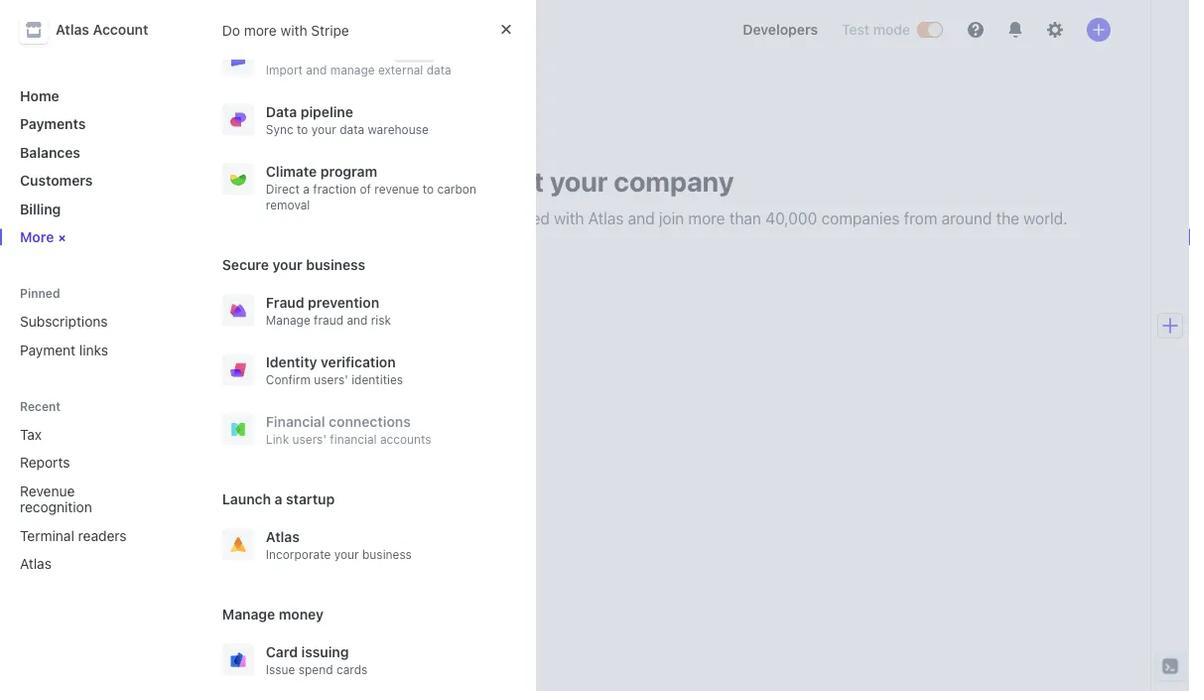 Task type: describe. For each thing, give the bounding box(es) containing it.
search
[[258, 21, 304, 37]]

1 vertical spatial manage
[[222, 606, 275, 622]]

pipeline
[[301, 103, 354, 120]]

revenue
[[20, 483, 75, 499]]

payments link
[[12, 108, 183, 140]]

launch
[[222, 491, 271, 507]]

+
[[54, 230, 72, 248]]

about inside it takes just a few minutes to get started with atlas and join more than 40,000 companies from around the world. learn more about
[[348, 233, 389, 252]]

account
[[93, 21, 148, 38]]

40,000
[[766, 209, 818, 228]]

from
[[904, 209, 938, 228]]

few
[[361, 209, 387, 228]]

fraud prevention manage fraud and risk
[[266, 294, 391, 327]]

tax
[[20, 426, 42, 442]]

climate
[[266, 163, 317, 179]]

cards
[[337, 663, 368, 677]]

identities
[[352, 373, 403, 387]]

users' for financial
[[293, 433, 327, 446]]

direct
[[266, 182, 300, 196]]

started
[[499, 209, 550, 228]]

launch a startup
[[222, 491, 335, 507]]

card issuing issue spend cards
[[266, 644, 368, 677]]

secure your business
[[222, 256, 366, 273]]

to inside climate program direct a fraction of revenue to carbon removal
[[423, 182, 434, 196]]

your left company
[[550, 164, 608, 197]]

0 horizontal spatial more
[[244, 22, 277, 38]]

data pipeline sync to your data warehouse
[[266, 103, 429, 137]]

identity
[[266, 354, 317, 370]]

a for fraction
[[303, 182, 310, 196]]

business inside the atlas incorporate your business
[[362, 548, 412, 562]]

home
[[20, 87, 59, 104]]

atlas link
[[12, 548, 155, 580]]

readers
[[78, 527, 127, 544]]

join
[[659, 209, 685, 228]]

payment links link
[[12, 334, 183, 366]]

takes
[[276, 209, 314, 228]]

your inside the atlas incorporate your business
[[334, 548, 359, 562]]

and inside it takes just a few minutes to get started with atlas and join more than 40,000 companies from around the world. learn more about
[[628, 209, 655, 228]]

company
[[614, 164, 735, 197]]

0 horizontal spatial with
[[281, 22, 307, 38]]

management
[[301, 43, 388, 60]]

of
[[360, 182, 371, 196]]

revenue
[[375, 182, 420, 196]]

warehouse
[[368, 123, 429, 137]]

than
[[730, 209, 762, 228]]

accounts
[[380, 433, 432, 446]]

your down learn
[[273, 256, 303, 273]]

pinned navigation links element
[[12, 285, 183, 366]]

Search search field
[[226, 12, 711, 48]]

issue
[[266, 663, 295, 677]]

atlas account
[[56, 21, 148, 38]]

atlas down the 'import'
[[238, 91, 305, 124]]

mode
[[874, 21, 911, 38]]

atlas inside it takes just a few minutes to get started with atlas and join more than 40,000 companies from around the world. learn more about
[[589, 209, 624, 228]]

terminal
[[20, 527, 74, 544]]

subscriptions link
[[12, 305, 183, 338]]

links
[[79, 342, 108, 358]]

do
[[222, 22, 240, 38]]

revenue recognition link
[[12, 475, 155, 523]]

atlas inside the atlas incorporate your business
[[266, 528, 300, 545]]

payment
[[20, 342, 76, 358]]

fraction
[[313, 182, 357, 196]]

companies
[[822, 209, 900, 228]]

verification
[[321, 354, 396, 370]]

developers link
[[735, 14, 826, 46]]

telling
[[345, 164, 426, 197]]

to inside it takes just a few minutes to get started with atlas and join more than 40,000 companies from around the world. learn more about
[[452, 209, 467, 228]]

atlas inside the recent element
[[20, 556, 52, 572]]

more +
[[20, 229, 72, 248]]

home link
[[12, 79, 183, 112]]

program
[[321, 163, 378, 179]]

stripe
[[311, 22, 349, 38]]

import
[[266, 63, 303, 77]]

minutes
[[391, 209, 448, 228]]

0 vertical spatial business
[[306, 256, 366, 273]]

around
[[942, 209, 993, 228]]

us
[[432, 164, 463, 197]]

balances link
[[12, 136, 183, 168]]

tax link
[[12, 418, 155, 450]]

atlas inside button
[[56, 21, 89, 38]]

data inside data pipeline sync to your data warehouse
[[340, 123, 365, 137]]

data for data pipeline
[[266, 103, 297, 120]]

it takes just a few minutes to get started with atlas and join more than 40,000 companies from around the world. learn more about
[[262, 209, 1068, 252]]

connections
[[329, 413, 411, 430]]

payment links
[[20, 342, 108, 358]]



Task type: locate. For each thing, give the bounding box(es) containing it.
just
[[318, 209, 344, 228]]

1 horizontal spatial to
[[423, 182, 434, 196]]

0 vertical spatial and
[[306, 63, 327, 77]]

2 data from the top
[[266, 103, 297, 120]]

data up the 'import'
[[266, 43, 297, 60]]

reports link
[[12, 446, 155, 479]]

1 vertical spatial a
[[349, 209, 357, 228]]

developers
[[743, 21, 818, 38]]

with right started
[[554, 209, 584, 228]]

1 horizontal spatial data
[[427, 63, 452, 77]]

recent
[[20, 399, 61, 413]]

0 vertical spatial data
[[427, 63, 452, 77]]

external
[[378, 63, 423, 77]]

users'
[[314, 373, 348, 387], [293, 433, 327, 446]]

spend
[[299, 663, 333, 677]]

0 vertical spatial to
[[297, 123, 308, 137]]

pinned element
[[12, 305, 183, 366]]

data down pipeline
[[340, 123, 365, 137]]

1 horizontal spatial about
[[469, 164, 544, 197]]

learn
[[262, 233, 302, 252]]

1 horizontal spatial a
[[303, 182, 310, 196]]

fraud
[[314, 313, 344, 327]]

more right "do"
[[244, 22, 277, 38]]

2 horizontal spatial more
[[689, 209, 726, 228]]

carbon
[[438, 182, 477, 196]]

more right join
[[689, 209, 726, 228]]

removal
[[266, 198, 310, 212]]

users' inside financial connections link users' financial accounts
[[293, 433, 327, 446]]

a inside it takes just a few minutes to get started with atlas and join more than 40,000 companies from around the world. learn more about
[[349, 209, 357, 228]]

and left join
[[628, 209, 655, 228]]

with left 'stripe'
[[281, 22, 307, 38]]

0 vertical spatial users'
[[314, 373, 348, 387]]

0 vertical spatial a
[[303, 182, 310, 196]]

balances
[[20, 144, 80, 160]]

fraud
[[266, 294, 305, 310]]

users' down verification
[[314, 373, 348, 387]]

it
[[262, 209, 271, 228]]

money
[[279, 606, 324, 622]]

0 vertical spatial more
[[244, 22, 277, 38]]

1 vertical spatial and
[[628, 209, 655, 228]]

0 horizontal spatial about
[[348, 233, 389, 252]]

manage inside fraud prevention manage fraud and risk
[[266, 313, 311, 327]]

startup
[[286, 491, 335, 507]]

billing link
[[12, 193, 183, 225]]

1 vertical spatial about
[[348, 233, 389, 252]]

1 vertical spatial more
[[689, 209, 726, 228]]

manage
[[330, 63, 375, 77]]

customers
[[20, 172, 93, 189]]

billing
[[20, 201, 61, 217]]

financial
[[266, 413, 325, 430]]

your right incorporate
[[334, 548, 359, 562]]

subscriptions
[[20, 313, 108, 330]]

a inside climate program direct a fraction of revenue to carbon removal
[[303, 182, 310, 196]]

recognition
[[20, 499, 92, 515]]

reports
[[20, 454, 70, 471]]

your inside data pipeline sync to your data warehouse
[[312, 123, 336, 137]]

get
[[471, 209, 495, 228]]

atlas down terminal
[[20, 556, 52, 572]]

recent navigation links element
[[0, 398, 198, 580]]

to
[[297, 123, 308, 137], [423, 182, 434, 196], [452, 209, 467, 228]]

data inside data management import and manage external data
[[266, 43, 297, 60]]

atlas account button
[[20, 16, 168, 44]]

secure
[[222, 256, 269, 273]]

the
[[997, 209, 1020, 228]]

business right incorporate
[[362, 548, 412, 562]]

and down prevention on the left top of the page
[[347, 313, 368, 327]]

data up sync
[[266, 103, 297, 120]]

core navigation links element
[[12, 79, 183, 253]]

data management import and manage external data
[[266, 43, 452, 77]]

finish telling us about your company
[[262, 164, 735, 197]]

users' inside identity verification confirm users' identities
[[314, 373, 348, 387]]

world.
[[1024, 209, 1068, 228]]

about up started
[[469, 164, 544, 197]]

data
[[427, 63, 452, 77], [340, 123, 365, 137]]

1 vertical spatial users'
[[293, 433, 327, 446]]

more
[[244, 22, 277, 38], [689, 209, 726, 228], [307, 233, 343, 252]]

test mode
[[842, 21, 911, 38]]

issuing
[[302, 644, 349, 660]]

secure your business element
[[214, 285, 520, 455]]

link
[[266, 433, 289, 446]]

customers link
[[12, 164, 183, 197]]

to inside data pipeline sync to your data warehouse
[[297, 123, 308, 137]]

a left startup
[[275, 491, 283, 507]]

1 horizontal spatial with
[[554, 209, 584, 228]]

2 horizontal spatial to
[[452, 209, 467, 228]]

2 vertical spatial a
[[275, 491, 283, 507]]

identity verification confirm users' identities
[[266, 354, 403, 387]]

0 vertical spatial data
[[266, 43, 297, 60]]

business
[[306, 256, 366, 273], [362, 548, 412, 562]]

1 horizontal spatial and
[[347, 313, 368, 327]]

0 vertical spatial about
[[469, 164, 544, 197]]

incorporate
[[266, 548, 331, 562]]

atlas
[[56, 21, 89, 38], [238, 91, 305, 124], [589, 209, 624, 228], [266, 528, 300, 545], [20, 556, 52, 572]]

card
[[266, 644, 298, 660]]

data
[[266, 43, 297, 60], [266, 103, 297, 120]]

sync
[[266, 123, 294, 137]]

data for data management
[[266, 43, 297, 60]]

business up prevention on the left top of the page
[[306, 256, 366, 273]]

1 data from the top
[[266, 43, 297, 60]]

a down 'climate'
[[303, 182, 310, 196]]

recent element
[[0, 418, 198, 580]]

0 vertical spatial with
[[281, 22, 307, 38]]

prevention
[[308, 294, 380, 310]]

2 horizontal spatial and
[[628, 209, 655, 228]]

with inside it takes just a few minutes to get started with atlas and join more than 40,000 companies from around the world. learn more about
[[554, 209, 584, 228]]

your down pipeline
[[312, 123, 336, 137]]

financial connections link users' financial accounts
[[266, 413, 432, 446]]

1 vertical spatial with
[[554, 209, 584, 228]]

test
[[842, 21, 870, 38]]

and inside data management import and manage external data
[[306, 63, 327, 77]]

terminal readers link
[[12, 519, 155, 552]]

more down just
[[307, 233, 343, 252]]

manage up card
[[222, 606, 275, 622]]

atlas left join
[[589, 209, 624, 228]]

to right sync
[[297, 123, 308, 137]]

1 horizontal spatial more
[[307, 233, 343, 252]]

manage down fraud
[[266, 313, 311, 327]]

terminal readers
[[20, 527, 127, 544]]

to left the carbon
[[423, 182, 434, 196]]

and right the 'import'
[[306, 63, 327, 77]]

your
[[312, 123, 336, 137], [550, 164, 608, 197], [273, 256, 303, 273], [334, 548, 359, 562]]

0 horizontal spatial a
[[275, 491, 283, 507]]

1 vertical spatial data
[[340, 123, 365, 137]]

1 vertical spatial to
[[423, 182, 434, 196]]

atlas left account
[[56, 21, 89, 38]]

users' for identity
[[314, 373, 348, 387]]

pinned
[[20, 286, 60, 300]]

risk
[[371, 313, 391, 327]]

0 horizontal spatial data
[[340, 123, 365, 137]]

about
[[469, 164, 544, 197], [348, 233, 389, 252]]

data inside data pipeline sync to your data warehouse
[[266, 103, 297, 120]]

2 horizontal spatial a
[[349, 209, 357, 228]]

1 vertical spatial data
[[266, 103, 297, 120]]

atlas up incorporate
[[266, 528, 300, 545]]

0 horizontal spatial to
[[297, 123, 308, 137]]

atlas incorporate your business
[[266, 528, 412, 562]]

to left get
[[452, 209, 467, 228]]

a for few
[[349, 209, 357, 228]]

close menu image
[[500, 23, 512, 35]]

0 vertical spatial manage
[[266, 313, 311, 327]]

2 vertical spatial and
[[347, 313, 368, 327]]

manage
[[266, 313, 311, 327], [222, 606, 275, 622]]

2 vertical spatial more
[[307, 233, 343, 252]]

payments
[[20, 116, 86, 132]]

a left few on the top of page
[[349, 209, 357, 228]]

data inside data management import and manage external data
[[427, 63, 452, 77]]

financial
[[330, 433, 377, 446]]

data right external
[[427, 63, 452, 77]]

and
[[306, 63, 327, 77], [628, 209, 655, 228], [347, 313, 368, 327]]

more
[[20, 229, 54, 245]]

and inside fraud prevention manage fraud and risk
[[347, 313, 368, 327]]

users' down financial
[[293, 433, 327, 446]]

0 horizontal spatial and
[[306, 63, 327, 77]]

climate program direct a fraction of revenue to carbon removal
[[266, 163, 477, 212]]

1 vertical spatial business
[[362, 548, 412, 562]]

confirm
[[266, 373, 311, 387]]

do more with stripe
[[222, 22, 349, 38]]

about down few on the top of page
[[348, 233, 389, 252]]

2 vertical spatial to
[[452, 209, 467, 228]]



Task type: vqa. For each thing, say whether or not it's contained in the screenshot.
Learn more link
no



